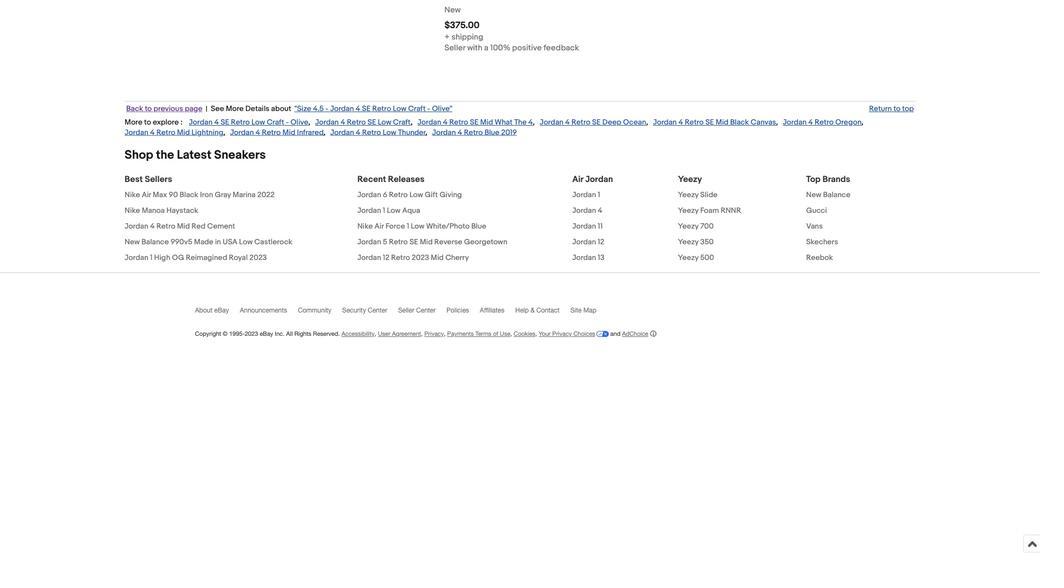 Task type: vqa. For each thing, say whether or not it's contained in the screenshot.
agreement
yes



Task type: locate. For each thing, give the bounding box(es) containing it.
ebay left the inc.
[[260, 331, 273, 338]]

2 horizontal spatial -
[[427, 105, 430, 114]]

white/photo
[[426, 222, 470, 231]]

3 yeezy from the top
[[678, 206, 699, 215]]

user
[[378, 331, 390, 338]]

jordan 12 retro 2023 mid cherry
[[357, 253, 469, 263]]

blue inside jordan 4 se retro low craft - olive , jordan 4 retro se low craft , jordan 4 retro se mid what the 4 , jordan 4 retro se deep ocean , jordan 4 retro se mid black canvas , jordan 4 retro oregon , jordan 4 retro mid lightning , jordan 4 retro mid infrared , jordan 4 retro low thunder , jordan 4 retro blue 2019
[[485, 128, 500, 137]]

nike
[[125, 190, 140, 200], [125, 206, 140, 215], [357, 222, 373, 231]]

privacy down the seller center link
[[424, 331, 444, 338]]

black left canvas
[[730, 118, 749, 127]]

new down nike manoa haystack
[[125, 238, 140, 247]]

jordan 13
[[572, 253, 605, 263]]

center right security
[[368, 307, 387, 314]]

to
[[145, 105, 152, 114], [894, 105, 901, 114], [144, 118, 151, 127]]

1 down the air jordan
[[598, 190, 600, 200]]

2023 right royal at the top of the page
[[249, 253, 267, 263]]

1 horizontal spatial ebay
[[260, 331, 273, 338]]

deep
[[602, 118, 621, 127]]

1 inside jordan 1 low aqua link
[[383, 206, 385, 215]]

and
[[610, 331, 621, 338]]

reverse
[[434, 238, 462, 247]]

se up 'jordan 12 retro 2023 mid cherry' link
[[410, 238, 418, 247]]

- left olive at the top left
[[286, 118, 289, 127]]

yeezy up the yeezy slide link
[[678, 175, 702, 185]]

0 horizontal spatial privacy
[[424, 331, 444, 338]]

0 horizontal spatial balance
[[142, 238, 169, 247]]

brands
[[823, 175, 850, 185]]

air left max
[[142, 190, 151, 200]]

new up $375.00 text box
[[444, 5, 461, 15]]

1 vertical spatial ebay
[[260, 331, 273, 338]]

se left deep on the top right
[[592, 118, 601, 127]]

retro inside jordan 5 retro se mid reverse georgetown link
[[389, 238, 408, 247]]

1 horizontal spatial center
[[416, 307, 436, 314]]

se down "size 4.5 - jordan 4 se retro low craft - olive" link
[[368, 118, 376, 127]]

|
[[206, 105, 207, 114]]

low left gift
[[410, 190, 423, 200]]

1 vertical spatial nike
[[125, 206, 140, 215]]

yeezy for yeezy
[[678, 175, 702, 185]]

quick links navigation
[[125, 101, 916, 114]]

reserved.
[[313, 331, 340, 338]]

jordan 4 se retro low craft - olive , jordan 4 retro se low craft , jordan 4 retro se mid what the 4 , jordan 4 retro se deep ocean , jordan 4 retro se mid black canvas , jordan 4 retro oregon , jordan 4 retro mid lightning , jordan 4 retro mid infrared , jordan 4 retro low thunder , jordan 4 retro blue 2019
[[125, 118, 864, 137]]

jordan 6 retro low gift giving link
[[357, 187, 462, 203]]

manoa
[[142, 206, 165, 215]]

0 vertical spatial blue
[[485, 128, 500, 137]]

- left olive"
[[427, 105, 430, 114]]

air up jordan 1 link
[[572, 175, 583, 185]]

contact
[[537, 307, 560, 314]]

yeezy down "yeezy 700" link
[[678, 238, 699, 247]]

made
[[194, 238, 213, 247]]

1
[[598, 190, 600, 200], [383, 206, 385, 215], [407, 222, 409, 231], [150, 253, 152, 263]]

accessibility
[[342, 331, 375, 338]]

return to top
[[869, 105, 914, 114]]

jordan 4 retro blue 2019 link
[[432, 128, 517, 137]]

2023 right "©"
[[245, 331, 258, 338]]

help & contact link
[[515, 307, 570, 319]]

payments terms of use link
[[447, 331, 510, 338]]

1 horizontal spatial more
[[226, 105, 244, 114]]

privacy right the your
[[552, 331, 572, 338]]

jordan 4 retro mid red cement
[[125, 222, 235, 231]]

max
[[153, 190, 167, 200]]

olive"
[[432, 105, 452, 114]]

seller inside new $375.00 + shipping seller with a 100% positive feedback
[[444, 43, 465, 53]]

0 horizontal spatial 12
[[383, 253, 389, 263]]

blue up 'georgetown'
[[471, 222, 486, 231]]

0 vertical spatial black
[[730, 118, 749, 127]]

new
[[444, 5, 461, 15], [806, 190, 821, 200], [125, 238, 140, 247]]

0 horizontal spatial more
[[125, 118, 142, 127]]

more right 'see'
[[226, 105, 244, 114]]

seller up agreement
[[398, 307, 414, 314]]

to for return
[[894, 105, 901, 114]]

2 vertical spatial new
[[125, 238, 140, 247]]

top
[[902, 105, 914, 114]]

affiliates
[[480, 307, 504, 314]]

sellers
[[145, 175, 172, 185]]

shop the latest sneakers
[[125, 148, 266, 163]]

yeezy foam rnnr link
[[678, 203, 741, 219]]

seller center link
[[398, 307, 447, 319]]

with
[[467, 43, 482, 53]]

1 inside jordan 1 high og reimagined royal 2023 link
[[150, 253, 152, 263]]

yeezy inside "link"
[[678, 253, 699, 263]]

top
[[806, 175, 821, 185]]

1995-
[[229, 331, 245, 338]]

craft
[[408, 105, 426, 114], [267, 118, 284, 127], [393, 118, 411, 127]]

blue
[[485, 128, 500, 137], [471, 222, 486, 231]]

1 vertical spatial 12
[[383, 253, 389, 263]]

more down 'back'
[[125, 118, 142, 127]]

low right usa
[[239, 238, 253, 247]]

1 vertical spatial balance
[[142, 238, 169, 247]]

air inside nike air force 1 low white/photo blue link
[[375, 222, 384, 231]]

1 for jordan 1 low aqua
[[383, 206, 385, 215]]

mid down "jordan 5 retro se mid reverse georgetown"
[[431, 253, 444, 263]]

security
[[342, 307, 366, 314]]

jordan 1
[[572, 190, 600, 200]]

agreement
[[392, 331, 421, 338]]

yeezy up 'yeezy 350' link
[[678, 222, 699, 231]]

jordan 6 retro low gift giving
[[357, 190, 462, 200]]

"size 4.5 - jordan 4 se retro low craft - olive" link
[[293, 105, 454, 114]]

0 vertical spatial new
[[444, 5, 461, 15]]

2023 for copyright © 1995-2023 ebay inc. all rights reserved. accessibility , user agreement , privacy , payments terms of use , cookies , your privacy choices
[[245, 331, 258, 338]]

2022
[[257, 190, 275, 200]]

0 vertical spatial 12
[[598, 238, 604, 247]]

more
[[226, 105, 244, 114], [125, 118, 142, 127]]

low up thunder
[[393, 105, 406, 114]]

2 vertical spatial air
[[375, 222, 384, 231]]

retro inside jordan 4 retro mid red cement link
[[156, 222, 175, 231]]

0 horizontal spatial ebay
[[214, 307, 229, 314]]

yeezy up yeezy 700
[[678, 206, 699, 215]]

2023
[[249, 253, 267, 263], [412, 253, 429, 263], [245, 331, 258, 338]]

yeezy left slide
[[678, 190, 699, 200]]

new down top in the right of the page
[[806, 190, 821, 200]]

0 horizontal spatial center
[[368, 307, 387, 314]]

to left 'explore'
[[144, 118, 151, 127]]

2 vertical spatial nike
[[357, 222, 373, 231]]

air left force
[[375, 222, 384, 231]]

retro
[[372, 105, 391, 114], [231, 118, 250, 127], [347, 118, 366, 127], [449, 118, 468, 127], [572, 118, 590, 127], [685, 118, 704, 127], [815, 118, 834, 127], [156, 128, 175, 137], [262, 128, 281, 137], [362, 128, 381, 137], [464, 128, 483, 137], [389, 190, 408, 200], [156, 222, 175, 231], [389, 238, 408, 247], [391, 253, 410, 263]]

see
[[211, 105, 224, 114]]

black
[[730, 118, 749, 127], [180, 190, 198, 200]]

low down details
[[251, 118, 265, 127]]

12 for jordan 12 retro 2023 mid cherry
[[383, 253, 389, 263]]

new inside new balance link
[[806, 190, 821, 200]]

a
[[484, 43, 488, 53]]

yeezy
[[678, 175, 702, 185], [678, 190, 699, 200], [678, 206, 699, 215], [678, 222, 699, 231], [678, 238, 699, 247], [678, 253, 699, 263]]

$375.00
[[444, 20, 480, 31]]

2023 down jordan 5 retro se mid reverse georgetown link
[[412, 253, 429, 263]]

low left thunder
[[383, 128, 396, 137]]

security center link
[[342, 307, 398, 319]]

13
[[598, 253, 605, 263]]

0 vertical spatial nike
[[125, 190, 140, 200]]

new balance
[[806, 190, 851, 200]]

1 horizontal spatial 12
[[598, 238, 604, 247]]

6 yeezy from the top
[[678, 253, 699, 263]]

0 horizontal spatial black
[[180, 190, 198, 200]]

5 yeezy from the top
[[678, 238, 699, 247]]

adchoice link
[[622, 331, 656, 338]]

new balance link
[[806, 187, 851, 203]]

1 inside nike air force 1 low white/photo blue link
[[407, 222, 409, 231]]

990v5
[[171, 238, 192, 247]]

1 horizontal spatial balance
[[823, 190, 851, 200]]

oregon
[[835, 118, 862, 127]]

0 vertical spatial air
[[572, 175, 583, 185]]

ebay right about
[[214, 307, 229, 314]]

1 vertical spatial air
[[142, 190, 151, 200]]

giving
[[440, 190, 462, 200]]

1 privacy from the left
[[424, 331, 444, 338]]

0 horizontal spatial -
[[286, 118, 289, 127]]

1 vertical spatial blue
[[471, 222, 486, 231]]

retro inside quick links 'navigation'
[[372, 105, 391, 114]]

1 horizontal spatial air
[[375, 222, 384, 231]]

ebay
[[214, 307, 229, 314], [260, 331, 273, 338]]

nike left manoa
[[125, 206, 140, 215]]

to left top
[[894, 105, 901, 114]]

0 vertical spatial ebay
[[214, 307, 229, 314]]

se right 4.5 at the top left
[[362, 105, 371, 114]]

New text field
[[444, 5, 461, 16]]

best sellers
[[125, 175, 172, 185]]

vans link
[[806, 219, 823, 234]]

1 down 6
[[383, 206, 385, 215]]

- right 4.5 at the top left
[[326, 105, 328, 114]]

center up privacy link
[[416, 307, 436, 314]]

0 horizontal spatial new
[[125, 238, 140, 247]]

low inside "link"
[[410, 190, 423, 200]]

user agreement link
[[378, 331, 421, 338]]

nike air force 1 low white/photo blue link
[[357, 219, 486, 234]]

balance up high
[[142, 238, 169, 247]]

1 right force
[[407, 222, 409, 231]]

retro inside jordan 6 retro low gift giving "link"
[[389, 190, 408, 200]]

seller down +
[[444, 43, 465, 53]]

yeezy down 'yeezy 350' link
[[678, 253, 699, 263]]

1 vertical spatial new
[[806, 190, 821, 200]]

new for new balance
[[806, 190, 821, 200]]

se up jordan 4 retro blue 2019 link
[[470, 118, 479, 127]]

1 horizontal spatial new
[[444, 5, 461, 15]]

black right 90
[[180, 190, 198, 200]]

4 yeezy from the top
[[678, 222, 699, 231]]

balance down brands
[[823, 190, 851, 200]]

0 horizontal spatial air
[[142, 190, 151, 200]]

1 horizontal spatial black
[[730, 118, 749, 127]]

4 inside quick links 'navigation'
[[356, 105, 360, 114]]

balance for new balance
[[823, 190, 851, 200]]

gucci link
[[806, 203, 827, 219]]

90
[[169, 190, 178, 200]]

yeezy for yeezy 500
[[678, 253, 699, 263]]

low down "size 4.5 - jordan 4 se retro low craft - olive" link
[[378, 118, 391, 127]]

0 vertical spatial balance
[[823, 190, 851, 200]]

1 vertical spatial seller
[[398, 307, 414, 314]]

1 left high
[[150, 253, 152, 263]]

1 horizontal spatial seller
[[444, 43, 465, 53]]

11
[[598, 222, 603, 231]]

nike air max 90 black iron gray marina 2022
[[125, 190, 275, 200]]

12 up 13
[[598, 238, 604, 247]]

nike down jordan 1 low aqua
[[357, 222, 373, 231]]

2 horizontal spatial air
[[572, 175, 583, 185]]

about ebay
[[195, 307, 229, 314]]

new inside new balance 990v5 made in usa low castlerock link
[[125, 238, 140, 247]]

1 yeezy from the top
[[678, 175, 702, 185]]

iron
[[200, 190, 213, 200]]

air inside nike air max 90 black iron gray marina 2022 link
[[142, 190, 151, 200]]

1 vertical spatial black
[[180, 190, 198, 200]]

2 yeezy from the top
[[678, 190, 699, 200]]

0 vertical spatial seller
[[444, 43, 465, 53]]

0 vertical spatial more
[[226, 105, 244, 114]]

low inside quick links 'navigation'
[[393, 105, 406, 114]]

jordan 4
[[572, 206, 602, 215]]

,
[[308, 118, 310, 127], [411, 118, 413, 127], [533, 118, 535, 127], [646, 118, 648, 127], [776, 118, 778, 127], [862, 118, 864, 127], [223, 128, 225, 137], [324, 128, 325, 137], [425, 128, 427, 137], [375, 331, 376, 338], [421, 331, 423, 338], [444, 331, 446, 338], [510, 331, 512, 338], [535, 331, 537, 338]]

all
[[286, 331, 293, 338]]

mid
[[480, 118, 493, 127], [716, 118, 729, 127], [177, 128, 190, 137], [282, 128, 295, 137], [177, 222, 190, 231], [420, 238, 433, 247], [431, 253, 444, 263]]

to right 'back'
[[145, 105, 152, 114]]

2 center from the left
[[416, 307, 436, 314]]

new inside new $375.00 + shipping seller with a 100% positive feedback
[[444, 5, 461, 15]]

1 center from the left
[[368, 307, 387, 314]]

nike down best
[[125, 190, 140, 200]]

rnnr
[[721, 206, 741, 215]]

jordan 1 low aqua
[[357, 206, 420, 215]]

4 inside jordan 4 link
[[598, 206, 602, 215]]

1 horizontal spatial privacy
[[552, 331, 572, 338]]

slide
[[700, 190, 718, 200]]

blue down what
[[485, 128, 500, 137]]

1 inside jordan 1 link
[[598, 190, 600, 200]]

2 horizontal spatial new
[[806, 190, 821, 200]]

12 down the 5
[[383, 253, 389, 263]]

12 for jordan 12
[[598, 238, 604, 247]]



Task type: describe. For each thing, give the bounding box(es) containing it.
positive
[[512, 43, 542, 53]]

cookies
[[514, 331, 535, 338]]

marina
[[233, 190, 256, 200]]

yeezy 500 link
[[678, 250, 714, 266]]

se inside quick links 'navigation'
[[362, 105, 371, 114]]

of
[[493, 331, 498, 338]]

se left canvas
[[705, 118, 714, 127]]

©
[[223, 331, 228, 338]]

more inside quick links 'navigation'
[[226, 105, 244, 114]]

new for new $375.00 + shipping seller with a 100% positive feedback
[[444, 5, 461, 15]]

announcements
[[240, 307, 287, 314]]

details
[[245, 105, 269, 114]]

nike air force 1 low white/photo blue
[[357, 222, 486, 231]]

your privacy choices link
[[539, 331, 609, 338]]

og
[[172, 253, 184, 263]]

jordan 1 link
[[572, 187, 600, 203]]

:
[[180, 118, 183, 127]]

skechers
[[806, 238, 838, 247]]

"size
[[294, 105, 311, 114]]

&
[[531, 307, 535, 314]]

reebok
[[806, 253, 833, 263]]

nike manoa haystack
[[125, 206, 198, 215]]

4.5
[[313, 105, 324, 114]]

jordan 1 high og reimagined royal 2023 link
[[125, 250, 267, 266]]

$375.00 text field
[[444, 20, 480, 31]]

nike manoa haystack link
[[125, 203, 198, 219]]

jordan inside quick links 'navigation'
[[330, 105, 354, 114]]

policies link
[[447, 307, 480, 319]]

ocean
[[623, 118, 646, 127]]

4 inside jordan 4 retro mid red cement link
[[150, 222, 155, 231]]

to for back
[[145, 105, 152, 114]]

back
[[126, 105, 143, 114]]

community
[[298, 307, 331, 314]]

return
[[869, 105, 892, 114]]

payments
[[447, 331, 474, 338]]

center for security center
[[368, 307, 387, 314]]

page
[[185, 105, 202, 114]]

nike for nike air force 1 low white/photo blue
[[357, 222, 373, 231]]

yeezy for yeezy foam rnnr
[[678, 206, 699, 215]]

red
[[192, 222, 206, 231]]

retro inside 'jordan 12 retro 2023 mid cherry' link
[[391, 253, 410, 263]]

yeezy 350
[[678, 238, 714, 247]]

low down aqua
[[411, 222, 425, 231]]

1 for jordan 1 high og reimagined royal 2023
[[150, 253, 152, 263]]

top brands
[[806, 175, 850, 185]]

yeezy for yeezy slide
[[678, 190, 699, 200]]

recent releases
[[357, 175, 425, 185]]

high
[[154, 253, 170, 263]]

cookies link
[[514, 331, 535, 338]]

jordan 4 retro mid red cement link
[[125, 219, 235, 234]]

explore
[[153, 118, 179, 127]]

yeezy slide
[[678, 190, 718, 200]]

low up force
[[387, 206, 401, 215]]

to for more
[[144, 118, 151, 127]]

back to previous page link
[[125, 105, 204, 114]]

yeezy 500
[[678, 253, 714, 263]]

air for nike air max 90 black iron gray marina 2022
[[142, 190, 151, 200]]

jordan 11
[[572, 222, 603, 231]]

yeezy slide link
[[678, 187, 718, 203]]

+
[[444, 33, 450, 42]]

se inside jordan 5 retro se mid reverse georgetown link
[[410, 238, 418, 247]]

use
[[500, 331, 510, 338]]

affiliates link
[[480, 307, 515, 319]]

mid left canvas
[[716, 118, 729, 127]]

mid down olive at the top left
[[282, 128, 295, 137]]

royal
[[229, 253, 248, 263]]

mid down :
[[177, 128, 190, 137]]

black inside jordan 4 se retro low craft - olive , jordan 4 retro se low craft , jordan 4 retro se mid what the 4 , jordan 4 retro se deep ocean , jordan 4 retro se mid black canvas , jordan 4 retro oregon , jordan 4 retro mid lightning , jordan 4 retro mid infrared , jordan 4 retro low thunder , jordan 4 retro blue 2019
[[730, 118, 749, 127]]

foam
[[700, 206, 719, 215]]

air for nike air force 1 low white/photo blue
[[375, 222, 384, 231]]

jordan 4 link
[[572, 203, 602, 219]]

nike for nike manoa haystack
[[125, 206, 140, 215]]

2023 for jordan 12 retro 2023 mid cherry
[[412, 253, 429, 263]]

yeezy 700
[[678, 222, 714, 231]]

2019
[[501, 128, 517, 137]]

2 privacy from the left
[[552, 331, 572, 338]]

sneakers
[[214, 148, 266, 163]]

jordan 1 high og reimagined royal 2023
[[125, 253, 267, 263]]

best
[[125, 175, 143, 185]]

jordan inside "link"
[[357, 190, 381, 200]]

mid down nike air force 1 low white/photo blue link
[[420, 238, 433, 247]]

- inside jordan 4 se retro low craft - olive , jordan 4 retro se low craft , jordan 4 retro se mid what the 4 , jordan 4 retro se deep ocean , jordan 4 retro se mid black canvas , jordan 4 retro oregon , jordan 4 retro mid lightning , jordan 4 retro mid infrared , jordan 4 retro low thunder , jordan 4 retro blue 2019
[[286, 118, 289, 127]]

yeezy 700 link
[[678, 219, 714, 234]]

nike for nike air max 90 black iron gray marina 2022
[[125, 190, 140, 200]]

yeezy 350 link
[[678, 234, 714, 250]]

new for new balance 990v5 made in usa low castlerock
[[125, 238, 140, 247]]

feedback
[[544, 43, 579, 53]]

choices
[[574, 331, 595, 338]]

cement
[[207, 222, 235, 231]]

jordan 1 low aqua link
[[357, 203, 420, 219]]

+ shipping text field
[[444, 32, 483, 43]]

craft inside quick links 'navigation'
[[408, 105, 426, 114]]

700
[[700, 222, 714, 231]]

balance for new balance 990v5 made in usa low castlerock
[[142, 238, 169, 247]]

0 horizontal spatial seller
[[398, 307, 414, 314]]

mid up jordan 4 retro blue 2019 link
[[480, 118, 493, 127]]

Seller with a 100% positive feedback text field
[[444, 43, 579, 54]]

1 for jordan 1
[[598, 190, 600, 200]]

jordan 12 link
[[572, 234, 604, 250]]

gray
[[215, 190, 231, 200]]

1 vertical spatial more
[[125, 118, 142, 127]]

new $375.00 + shipping seller with a 100% positive feedback
[[444, 5, 579, 53]]

reebok link
[[806, 250, 833, 266]]

gucci
[[806, 206, 827, 215]]

the
[[514, 118, 527, 127]]

thunder
[[398, 128, 425, 137]]

mid left the red
[[177, 222, 190, 231]]

1 horizontal spatial -
[[326, 105, 328, 114]]

security center
[[342, 307, 387, 314]]

vans
[[806, 222, 823, 231]]

and adchoice
[[609, 331, 648, 338]]

yeezy for yeezy 700
[[678, 222, 699, 231]]

georgetown
[[464, 238, 507, 247]]

air jordan
[[572, 175, 613, 185]]

usa
[[223, 238, 237, 247]]

yeezy for yeezy 350
[[678, 238, 699, 247]]

shipping
[[451, 33, 483, 42]]

back to previous page | see more details about "size 4.5 - jordan 4 se retro low craft - olive"
[[126, 105, 452, 114]]

6
[[383, 190, 387, 200]]

500
[[700, 253, 714, 263]]

seller center
[[398, 307, 436, 314]]

se down 'see'
[[221, 118, 229, 127]]

releases
[[388, 175, 425, 185]]

center for seller center
[[416, 307, 436, 314]]

accessibility link
[[342, 331, 375, 338]]

jordan 5 retro se mid reverse georgetown link
[[357, 234, 507, 250]]



